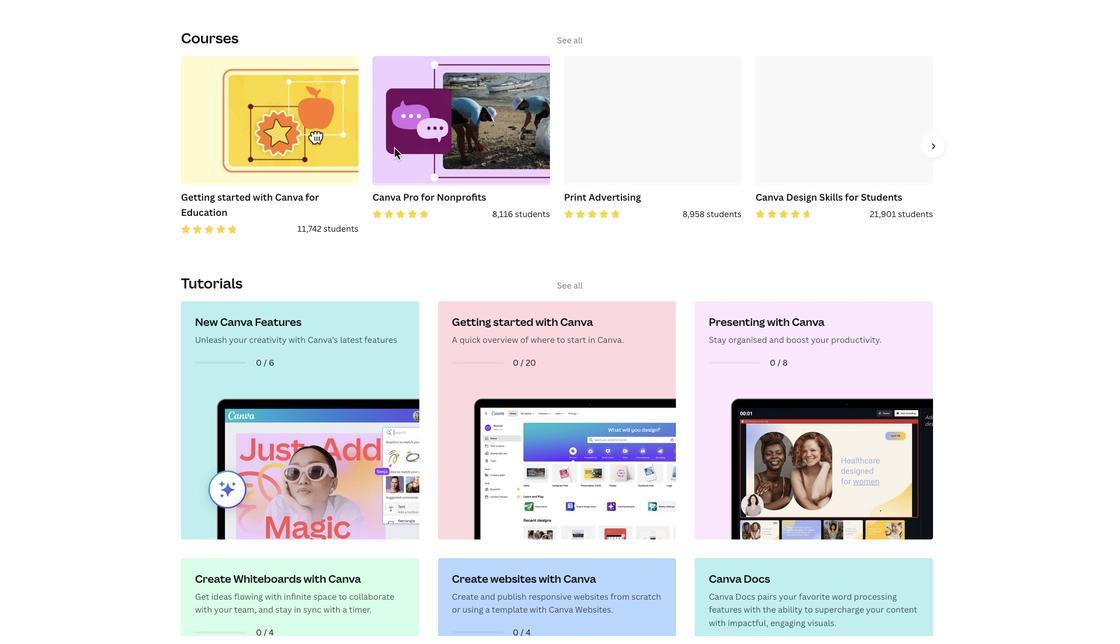 Task type: describe. For each thing, give the bounding box(es) containing it.
where
[[531, 335, 555, 346]]

getting started with canva for education link
[[181, 191, 359, 223]]

see all link for tutorials
[[557, 280, 583, 291]]

advertising
[[589, 191, 641, 204]]

6
[[269, 357, 274, 368]]

0 vertical spatial docs
[[744, 572, 770, 586]]

using
[[463, 605, 484, 616]]

design
[[786, 191, 817, 204]]

from
[[611, 592, 630, 603]]

tutorials folders image
[[699, 306, 933, 540]]

with inside getting started with canva a quick overview of where to start in canva.
[[536, 315, 558, 329]]

tutorials link
[[181, 274, 243, 293]]

started for education
[[217, 191, 251, 204]]

ability
[[778, 605, 803, 616]]

0 / 6
[[256, 357, 274, 368]]

1 vertical spatial websites
[[574, 592, 609, 603]]

8,958 students
[[683, 209, 742, 220]]

8,116 students
[[493, 209, 550, 220]]

with inside new canva features unleash your creativity with canva's latest features
[[289, 335, 306, 346]]

11,742
[[298, 224, 322, 235]]

your down processing
[[866, 605, 885, 616]]

a inside create websites with canva create and publish responsive websites from scratch or using a template with canva websites.
[[486, 605, 490, 616]]

21,901
[[870, 209, 896, 220]]

see all for courses
[[557, 35, 583, 46]]

latest
[[340, 335, 363, 346]]

print advertising
[[564, 191, 641, 204]]

flowing
[[234, 592, 263, 603]]

unleash
[[195, 335, 227, 346]]

your up ability
[[779, 592, 797, 603]]

quick
[[460, 335, 481, 346]]

your inside new canva features unleash your creativity with canva's latest features
[[229, 335, 247, 346]]

see all for tutorials
[[557, 280, 583, 291]]

courses
[[181, 28, 239, 48]]

with inside getting started with canva for education
[[253, 191, 273, 204]]

students
[[861, 191, 903, 204]]

nonprofits
[[437, 191, 486, 204]]

canva inside getting started with canva a quick overview of where to start in canva.
[[560, 315, 593, 329]]

and inside create whiteboards with canva get ideas flowing with infinite space to collaborate with your team, and stay in sync with a timer.
[[259, 605, 274, 616]]

and for with
[[770, 335, 784, 346]]

0 for with
[[770, 357, 776, 368]]

skills
[[820, 191, 843, 204]]

canva design skills for students link
[[756, 191, 933, 208]]

productivity.
[[831, 335, 882, 346]]

to inside create whiteboards with canva get ideas flowing with infinite space to collaborate with your team, and stay in sync with a timer.
[[339, 592, 347, 603]]

0 / 8
[[770, 357, 788, 368]]

scratch
[[632, 592, 661, 603]]

for inside canva design skills for students link
[[845, 191, 859, 204]]

tutorials
[[181, 274, 243, 293]]

create for create whiteboards with canva
[[195, 572, 231, 586]]

tutorials new features image
[[185, 306, 419, 540]]

see for tutorials
[[557, 280, 572, 291]]

canva inside new canva features unleash your creativity with canva's latest features
[[220, 315, 253, 329]]

0 horizontal spatial websites
[[490, 572, 537, 586]]

websites.
[[575, 605, 613, 616]]

or
[[452, 605, 461, 616]]

timer.
[[349, 605, 372, 616]]

20
[[526, 357, 536, 368]]

canva's
[[308, 335, 338, 346]]

a
[[452, 335, 458, 346]]

started for quick
[[493, 315, 534, 329]]

boost
[[786, 335, 809, 346]]

favorite
[[799, 592, 830, 603]]

print
[[564, 191, 587, 204]]

canva docs canva docs pairs your favorite word processing features with the ability to supercharge your content with impactful, engaging visuals.
[[709, 572, 918, 629]]

canva pro for nonprofits image
[[373, 56, 550, 186]]

11,742 students
[[298, 224, 359, 235]]

features for features
[[365, 335, 397, 346]]

to inside canva docs canva docs pairs your favorite word processing features with the ability to supercharge your content with impactful, engaging visuals.
[[805, 605, 813, 616]]

students for canva pro for nonprofits
[[515, 209, 550, 220]]

8
[[783, 357, 788, 368]]

engaging
[[771, 618, 806, 629]]

whiteboards
[[233, 572, 302, 586]]

canva design skills for students
[[756, 191, 903, 204]]

the
[[763, 605, 776, 616]]

visuals.
[[808, 618, 837, 629]]

/ for canva
[[264, 357, 267, 368]]

8,116
[[493, 209, 513, 220]]

presenting with canva stay organised and boost your productivity.
[[709, 315, 882, 346]]



Task type: locate. For each thing, give the bounding box(es) containing it.
see for courses
[[557, 35, 572, 46]]

ideas
[[211, 592, 232, 603]]

0 vertical spatial all
[[574, 35, 583, 46]]

2 see from the top
[[557, 280, 572, 291]]

in
[[588, 335, 596, 346], [294, 605, 301, 616]]

students right the 8,958
[[707, 209, 742, 220]]

responsive
[[529, 592, 572, 603]]

canva pro for nonprofits
[[373, 191, 486, 204]]

docs up pairs
[[744, 572, 770, 586]]

0 left 8
[[770, 357, 776, 368]]

all
[[574, 35, 583, 46], [574, 280, 583, 291]]

2 see all from the top
[[557, 280, 583, 291]]

create inside create whiteboards with canva get ideas flowing with infinite space to collaborate with your team, and stay in sync with a timer.
[[195, 572, 231, 586]]

1 horizontal spatial getting
[[452, 315, 491, 329]]

canva inside create whiteboards with canva get ideas flowing with infinite space to collaborate with your team, and stay in sync with a timer.
[[328, 572, 361, 586]]

getting inside getting started with canva for education
[[181, 191, 215, 204]]

1 a from the left
[[343, 605, 347, 616]]

canva inside presenting with canva stay organised and boost your productivity.
[[792, 315, 825, 329]]

of
[[520, 335, 529, 346]]

your
[[229, 335, 247, 346], [811, 335, 829, 346], [779, 592, 797, 603], [214, 605, 232, 616], [866, 605, 885, 616]]

1 for from the left
[[306, 191, 319, 204]]

to down favorite
[[805, 605, 813, 616]]

0 vertical spatial in
[[588, 335, 596, 346]]

getting up quick
[[452, 315, 491, 329]]

0 vertical spatial see all link
[[557, 35, 583, 46]]

template
[[492, 605, 528, 616]]

your inside presenting with canva stay organised and boost your productivity.
[[811, 335, 829, 346]]

1 vertical spatial see all
[[557, 280, 583, 291]]

see all
[[557, 35, 583, 46], [557, 280, 583, 291]]

stay
[[276, 605, 292, 616]]

started up of
[[493, 315, 534, 329]]

all for courses
[[574, 35, 583, 46]]

education
[[181, 206, 227, 219]]

team,
[[234, 605, 257, 616]]

your inside create whiteboards with canva get ideas flowing with infinite space to collaborate with your team, and stay in sync with a timer.
[[214, 605, 232, 616]]

collaborate
[[349, 592, 395, 603]]

features inside canva docs canva docs pairs your favorite word processing features with the ability to supercharge your content with impactful, engaging visuals.
[[709, 605, 742, 616]]

for right pro on the left top
[[421, 191, 435, 204]]

0 horizontal spatial getting
[[181, 191, 215, 204]]

0 horizontal spatial and
[[259, 605, 274, 616]]

in inside getting started with canva a quick overview of where to start in canva.
[[588, 335, 596, 346]]

0 horizontal spatial a
[[343, 605, 347, 616]]

0 horizontal spatial 0
[[256, 357, 262, 368]]

websites
[[490, 572, 537, 586], [574, 592, 609, 603]]

0 vertical spatial to
[[557, 335, 565, 346]]

pro
[[403, 191, 419, 204]]

students right 8,116
[[515, 209, 550, 220]]

print advertising link
[[564, 191, 742, 208]]

1 see all link from the top
[[557, 35, 583, 46]]

0 horizontal spatial to
[[339, 592, 347, 603]]

1 vertical spatial in
[[294, 605, 301, 616]]

to right space
[[339, 592, 347, 603]]

1 vertical spatial docs
[[736, 592, 756, 603]]

students
[[515, 209, 550, 220], [707, 209, 742, 220], [898, 209, 933, 220], [324, 224, 359, 235]]

/ left 6
[[264, 357, 267, 368]]

your down ideas
[[214, 605, 232, 616]]

create for create websites with canva
[[452, 572, 488, 586]]

getting started with canva for education image
[[181, 56, 359, 186]]

create websites with canva create and publish responsive websites from scratch or using a template with canva websites.
[[452, 572, 661, 616]]

1 horizontal spatial to
[[557, 335, 565, 346]]

1 horizontal spatial 0
[[513, 357, 519, 368]]

1 / from the left
[[264, 357, 267, 368]]

started up the education
[[217, 191, 251, 204]]

2 vertical spatial to
[[805, 605, 813, 616]]

1 horizontal spatial for
[[421, 191, 435, 204]]

to inside getting started with canva a quick overview of where to start in canva.
[[557, 335, 565, 346]]

getting up the education
[[181, 191, 215, 204]]

in inside create whiteboards with canva get ideas flowing with infinite space to collaborate with your team, and stay in sync with a timer.
[[294, 605, 301, 616]]

your right unleash
[[229, 335, 247, 346]]

1 0 from the left
[[256, 357, 262, 368]]

and inside create websites with canva create and publish responsive websites from scratch or using a template with canva websites.
[[481, 592, 496, 603]]

features
[[255, 315, 302, 329]]

create whiteboards with canva get ideas flowing with infinite space to collaborate with your team, and stay in sync with a timer.
[[195, 572, 395, 616]]

start
[[567, 335, 586, 346]]

word
[[832, 592, 852, 603]]

a inside create whiteboards with canva get ideas flowing with infinite space to collaborate with your team, and stay in sync with a timer.
[[343, 605, 347, 616]]

websites up websites. at bottom right
[[574, 592, 609, 603]]

/ left 8
[[778, 357, 781, 368]]

getting for education
[[181, 191, 215, 204]]

0 for canva
[[256, 357, 262, 368]]

started inside getting started with canva for education
[[217, 191, 251, 204]]

0 horizontal spatial /
[[264, 357, 267, 368]]

creativity
[[249, 335, 287, 346]]

get
[[195, 592, 209, 603]]

started inside getting started with canva a quick overview of where to start in canva.
[[493, 315, 534, 329]]

0 / 20
[[513, 357, 536, 368]]

0 vertical spatial websites
[[490, 572, 537, 586]]

with inside presenting with canva stay organised and boost your productivity.
[[768, 315, 790, 329]]

students for getting started with canva for education
[[324, 224, 359, 235]]

2 horizontal spatial and
[[770, 335, 784, 346]]

and for websites
[[481, 592, 496, 603]]

8,958
[[683, 209, 705, 220]]

1 vertical spatial see
[[557, 280, 572, 291]]

1 horizontal spatial features
[[709, 605, 742, 616]]

getting inside getting started with canva a quick overview of where to start in canva.
[[452, 315, 491, 329]]

/ left 20
[[521, 357, 524, 368]]

21,901 students
[[870, 209, 933, 220]]

students for print advertising
[[707, 209, 742, 220]]

0 vertical spatial and
[[770, 335, 784, 346]]

to left "start"
[[557, 335, 565, 346]]

getting
[[181, 191, 215, 204], [452, 315, 491, 329]]

new canva features unleash your creativity with canva's latest features
[[195, 315, 397, 346]]

canva.
[[598, 335, 624, 346]]

and
[[770, 335, 784, 346], [481, 592, 496, 603], [259, 605, 274, 616]]

canva inside getting started with canva for education
[[275, 191, 303, 204]]

0 horizontal spatial in
[[294, 605, 301, 616]]

stay
[[709, 335, 727, 346]]

0 vertical spatial started
[[217, 191, 251, 204]]

started
[[217, 191, 251, 204], [493, 315, 534, 329]]

2 horizontal spatial 0
[[770, 357, 776, 368]]

pairs
[[758, 592, 777, 603]]

to
[[557, 335, 565, 346], [339, 592, 347, 603], [805, 605, 813, 616]]

docs left pairs
[[736, 592, 756, 603]]

sync
[[303, 605, 322, 616]]

students for canva design skills for students
[[898, 209, 933, 220]]

features up impactful,
[[709, 605, 742, 616]]

and up using
[[481, 592, 496, 603]]

2 / from the left
[[521, 357, 524, 368]]

2 0 from the left
[[513, 357, 519, 368]]

features inside new canva features unleash your creativity with canva's latest features
[[365, 335, 397, 346]]

see all link
[[557, 35, 583, 46], [557, 280, 583, 291]]

docs
[[744, 572, 770, 586], [736, 592, 756, 603]]

1 vertical spatial started
[[493, 315, 534, 329]]

2 horizontal spatial /
[[778, 357, 781, 368]]

1 horizontal spatial started
[[493, 315, 534, 329]]

publish
[[498, 592, 527, 603]]

with
[[253, 191, 273, 204], [536, 315, 558, 329], [768, 315, 790, 329], [289, 335, 306, 346], [304, 572, 326, 586], [539, 572, 561, 586], [265, 592, 282, 603], [195, 605, 212, 616], [324, 605, 341, 616], [530, 605, 547, 616], [744, 605, 761, 616], [709, 618, 726, 629]]

2 all from the top
[[574, 280, 583, 291]]

2 horizontal spatial to
[[805, 605, 813, 616]]

your right boost
[[811, 335, 829, 346]]

0 horizontal spatial features
[[365, 335, 397, 346]]

organised
[[729, 335, 768, 346]]

3 for from the left
[[845, 191, 859, 204]]

websites up publish
[[490, 572, 537, 586]]

1 vertical spatial getting
[[452, 315, 491, 329]]

1 vertical spatial and
[[481, 592, 496, 603]]

overview
[[483, 335, 518, 346]]

2 vertical spatial and
[[259, 605, 274, 616]]

/ for with
[[778, 357, 781, 368]]

canva
[[275, 191, 303, 204], [373, 191, 401, 204], [756, 191, 784, 204], [220, 315, 253, 329], [560, 315, 593, 329], [792, 315, 825, 329], [328, 572, 361, 586], [564, 572, 596, 586], [709, 572, 742, 586], [709, 592, 734, 603], [549, 605, 573, 616]]

0 left 6
[[256, 357, 262, 368]]

infinite
[[284, 592, 312, 603]]

1 see all from the top
[[557, 35, 583, 46]]

tutorials getting started image
[[442, 306, 676, 540]]

for right skills
[[845, 191, 859, 204]]

0
[[256, 357, 262, 368], [513, 357, 519, 368], [770, 357, 776, 368]]

and left boost
[[770, 335, 784, 346]]

1 horizontal spatial a
[[486, 605, 490, 616]]

3 / from the left
[[778, 357, 781, 368]]

0 vertical spatial features
[[365, 335, 397, 346]]

2 see all link from the top
[[557, 280, 583, 291]]

see
[[557, 35, 572, 46], [557, 280, 572, 291]]

1 vertical spatial see all link
[[557, 280, 583, 291]]

getting for quick
[[452, 315, 491, 329]]

1 all from the top
[[574, 35, 583, 46]]

a right using
[[486, 605, 490, 616]]

a
[[343, 605, 347, 616], [486, 605, 490, 616]]

a left timer.
[[343, 605, 347, 616]]

see all link for courses
[[557, 35, 583, 46]]

in right "start"
[[588, 335, 596, 346]]

supercharge
[[815, 605, 864, 616]]

courses link
[[181, 28, 239, 48]]

canva pro for nonprofits link
[[373, 191, 550, 208]]

students right 21,901
[[898, 209, 933, 220]]

0 left 20
[[513, 357, 519, 368]]

for inside canva pro for nonprofits link
[[421, 191, 435, 204]]

1 horizontal spatial /
[[521, 357, 524, 368]]

1 vertical spatial to
[[339, 592, 347, 603]]

0 vertical spatial see
[[557, 35, 572, 46]]

2 a from the left
[[486, 605, 490, 616]]

features for canva
[[709, 605, 742, 616]]

processing
[[854, 592, 897, 603]]

0 vertical spatial see all
[[557, 35, 583, 46]]

1 horizontal spatial in
[[588, 335, 596, 346]]

1 horizontal spatial websites
[[574, 592, 609, 603]]

content
[[887, 605, 918, 616]]

for inside getting started with canva for education
[[306, 191, 319, 204]]

space
[[314, 592, 337, 603]]

1 vertical spatial all
[[574, 280, 583, 291]]

students right 11,742
[[324, 224, 359, 235]]

2 horizontal spatial for
[[845, 191, 859, 204]]

impactful,
[[728, 618, 769, 629]]

in down infinite
[[294, 605, 301, 616]]

and left stay
[[259, 605, 274, 616]]

1 vertical spatial features
[[709, 605, 742, 616]]

1 horizontal spatial and
[[481, 592, 496, 603]]

and inside presenting with canva stay organised and boost your productivity.
[[770, 335, 784, 346]]

3 0 from the left
[[770, 357, 776, 368]]

0 horizontal spatial for
[[306, 191, 319, 204]]

1 see from the top
[[557, 35, 572, 46]]

0 for started
[[513, 357, 519, 368]]

0 vertical spatial getting
[[181, 191, 215, 204]]

/ for started
[[521, 357, 524, 368]]

presenting
[[709, 315, 765, 329]]

getting started with canva for education
[[181, 191, 319, 219]]

for up 11,742
[[306, 191, 319, 204]]

/
[[264, 357, 267, 368], [521, 357, 524, 368], [778, 357, 781, 368]]

0 horizontal spatial started
[[217, 191, 251, 204]]

getting started with canva a quick overview of where to start in canva.
[[452, 315, 624, 346]]

all for tutorials
[[574, 280, 583, 291]]

new
[[195, 315, 218, 329]]

features right latest
[[365, 335, 397, 346]]

2 for from the left
[[421, 191, 435, 204]]



Task type: vqa. For each thing, say whether or not it's contained in the screenshot.


